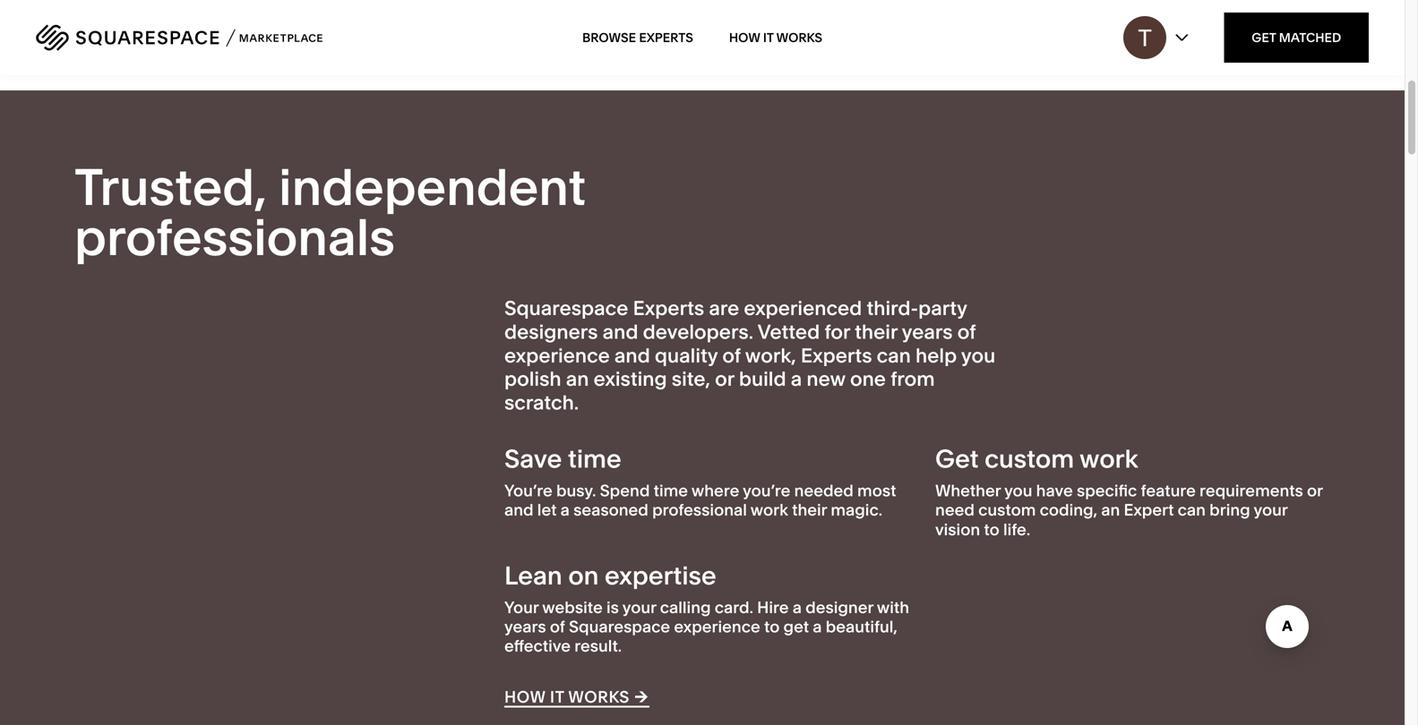 Task type: vqa. For each thing, say whether or not it's contained in the screenshot.
Browse Experts
yes



Task type: describe. For each thing, give the bounding box(es) containing it.
get for custom
[[936, 444, 979, 475]]

bring
[[1210, 501, 1251, 520]]

hire
[[757, 598, 789, 618]]

of inside lean on expertise your website is your calling card. hire a designer with years of squarespace experience to get a beautiful, effective result.
[[550, 618, 565, 637]]

new
[[807, 367, 846, 391]]

can inside squarespace experts are experienced third-party designers and developers. vetted for their years of experience and quality of work, experts can help you polish an existing site, or build a new one from scratch.
[[877, 344, 911, 368]]

polish
[[505, 367, 562, 391]]

to inside get custom work whether you have specific feature requirements or need custom coding, an expert can bring your vision to life.
[[984, 520, 1000, 540]]

get custom work heading
[[936, 444, 1331, 475]]

on
[[568, 561, 599, 591]]

how it works
[[729, 30, 823, 45]]

professional
[[653, 501, 747, 520]]

experience inside squarespace experts are experienced third-party designers and developers. vetted for their years of experience and quality of work, experts can help you polish an existing site, or build a new one from scratch.
[[505, 344, 610, 368]]

lean on expertise your website is your calling card. hire a designer with years of squarespace experience to get a beautiful, effective result.
[[505, 561, 910, 657]]

life.
[[1004, 520, 1031, 540]]

how it works link
[[729, 13, 823, 63]]

website
[[542, 598, 603, 618]]

developers.
[[643, 320, 754, 344]]

how it works
[[505, 688, 630, 708]]

save time you're busy. spend time where you're needed most and let a seasoned professional work their magic.
[[505, 444, 897, 520]]

1 horizontal spatial of
[[723, 344, 741, 368]]

most
[[858, 481, 897, 501]]

work inside save time you're busy. spend time where you're needed most and let a seasoned professional work their magic.
[[751, 501, 789, 520]]

work,
[[745, 344, 796, 368]]

you inside get custom work whether you have specific feature requirements or need custom coding, an expert can bring your vision to life.
[[1005, 481, 1033, 501]]

and inside save time you're busy. spend time where you're needed most and let a seasoned professional work their magic.
[[505, 501, 534, 520]]

matched
[[1280, 30, 1342, 45]]

an inside squarespace experts are experienced third-party designers and developers. vetted for their years of experience and quality of work, experts can help you polish an existing site, or build a new one from scratch.
[[566, 367, 589, 391]]

a right the get
[[813, 618, 822, 637]]

professionals
[[74, 207, 395, 268]]

specific
[[1077, 481, 1138, 501]]

save time heading
[[505, 444, 918, 475]]

how
[[729, 30, 761, 45]]

a inside save time you're busy. spend time where you're needed most and let a seasoned professional work their magic.
[[561, 501, 570, 520]]

experience inside lean on expertise your website is your calling card. hire a designer with years of squarespace experience to get a beautiful, effective result.
[[674, 618, 761, 637]]

works
[[777, 30, 823, 45]]

save
[[505, 444, 562, 475]]

third-
[[867, 296, 919, 320]]

browse experts
[[583, 30, 694, 45]]

squarespace marketplace image
[[36, 24, 323, 51]]

magic.
[[831, 501, 883, 520]]

their inside save time you're busy. spend time where you're needed most and let a seasoned professional work their magic.
[[792, 501, 827, 520]]

2 horizontal spatial of
[[958, 320, 976, 344]]

where
[[692, 481, 740, 501]]

busy.
[[557, 481, 596, 501]]

one
[[850, 367, 886, 391]]

lean on expertise heading
[[505, 561, 918, 591]]

you're
[[743, 481, 791, 501]]

it
[[763, 30, 774, 45]]

a right hire
[[793, 598, 802, 618]]

are
[[709, 296, 740, 320]]

designer
[[806, 598, 874, 618]]

scratch.
[[505, 391, 579, 415]]

2 vertical spatial experts
[[801, 344, 872, 368]]

their inside squarespace experts are experienced third-party designers and developers. vetted for their years of experience and quality of work, experts can help you polish an existing site, or build a new one from scratch.
[[855, 320, 898, 344]]

calling
[[660, 598, 711, 618]]

your inside lean on expertise your website is your calling card. hire a designer with years of squarespace experience to get a beautiful, effective result.
[[623, 598, 657, 618]]

get for matched
[[1252, 30, 1277, 45]]



Task type: locate. For each thing, give the bounding box(es) containing it.
experience up scratch.
[[505, 344, 610, 368]]

to inside lean on expertise your website is your calling card. hire a designer with years of squarespace experience to get a beautiful, effective result.
[[764, 618, 780, 637]]

you right "help"
[[962, 344, 996, 368]]

0 vertical spatial work
[[1080, 444, 1139, 475]]

0 vertical spatial an
[[566, 367, 589, 391]]

years up from
[[902, 320, 953, 344]]

experience down lean on expertise heading
[[674, 618, 761, 637]]

independent
[[279, 156, 586, 218]]

an left expert
[[1102, 501, 1121, 520]]

1 vertical spatial years
[[505, 618, 546, 637]]

0 vertical spatial custom
[[985, 444, 1075, 475]]

a
[[791, 367, 802, 391], [561, 501, 570, 520], [793, 598, 802, 618], [813, 618, 822, 637]]

build
[[739, 367, 787, 391]]

browse experts link
[[583, 13, 694, 63]]

and left quality
[[615, 344, 650, 368]]

an right polish at the left bottom
[[566, 367, 589, 391]]

1 horizontal spatial you
[[1005, 481, 1033, 501]]

0 vertical spatial your
[[1254, 501, 1288, 520]]

1 vertical spatial experience
[[674, 618, 761, 637]]

1 horizontal spatial can
[[1178, 501, 1206, 520]]

and left let
[[505, 501, 534, 520]]

with
[[877, 598, 910, 618]]

1 horizontal spatial years
[[902, 320, 953, 344]]

1 horizontal spatial an
[[1102, 501, 1121, 520]]

site,
[[672, 367, 711, 391]]

get inside get custom work whether you have specific feature requirements or need custom coding, an expert can bring your vision to life.
[[936, 444, 979, 475]]

years inside squarespace experts are experienced third-party designers and developers. vetted for their years of experience and quality of work, experts can help you polish an existing site, or build a new one from scratch.
[[902, 320, 953, 344]]

expert
[[1124, 501, 1174, 520]]

need
[[936, 501, 975, 520]]

can left "help"
[[877, 344, 911, 368]]

0 horizontal spatial or
[[715, 367, 735, 391]]

squarespace inside squarespace experts are experienced third-party designers and developers. vetted for their years of experience and quality of work, experts can help you polish an existing site, or build a new one from scratch.
[[505, 296, 629, 320]]

can
[[877, 344, 911, 368], [1178, 501, 1206, 520]]

can inside get custom work whether you have specific feature requirements or need custom coding, an expert can bring your vision to life.
[[1178, 501, 1206, 520]]

have
[[1037, 481, 1074, 501]]

for
[[825, 320, 851, 344]]

1 horizontal spatial get
[[1252, 30, 1277, 45]]

get
[[784, 618, 809, 637]]

you
[[962, 344, 996, 368], [1005, 481, 1033, 501]]

browse
[[583, 30, 636, 45]]

get matched link
[[1225, 13, 1369, 63]]

vision
[[936, 520, 981, 540]]

to left "life."
[[984, 520, 1000, 540]]

0 horizontal spatial time
[[568, 444, 622, 475]]

0 horizontal spatial you
[[962, 344, 996, 368]]

1 horizontal spatial their
[[855, 320, 898, 344]]

their
[[855, 320, 898, 344], [792, 501, 827, 520]]

a left new
[[791, 367, 802, 391]]

coding,
[[1040, 501, 1098, 520]]

years
[[902, 320, 953, 344], [505, 618, 546, 637]]

squarespace
[[505, 296, 629, 320], [569, 618, 671, 637]]

or inside get custom work whether you have specific feature requirements or need custom coding, an expert can bring your vision to life.
[[1308, 481, 1323, 501]]

0 vertical spatial experience
[[505, 344, 610, 368]]

1 horizontal spatial experience
[[674, 618, 761, 637]]

expertise
[[605, 561, 717, 591]]

is
[[607, 598, 619, 618]]

experts
[[639, 30, 694, 45], [633, 296, 705, 320], [801, 344, 872, 368]]

help
[[916, 344, 957, 368]]

let
[[538, 501, 557, 520]]

works
[[569, 688, 630, 708]]

0 vertical spatial their
[[855, 320, 898, 344]]

work right where
[[751, 501, 789, 520]]

and up the existing at the bottom left of the page
[[603, 320, 639, 344]]

a right let
[[561, 501, 570, 520]]

work
[[1080, 444, 1139, 475], [751, 501, 789, 520]]

0 horizontal spatial their
[[792, 501, 827, 520]]

1 vertical spatial can
[[1178, 501, 1206, 520]]

spend
[[600, 481, 650, 501]]

0 horizontal spatial of
[[550, 618, 565, 637]]

0 vertical spatial squarespace
[[505, 296, 629, 320]]

your right bring
[[1254, 501, 1288, 520]]

your
[[1254, 501, 1288, 520], [623, 598, 657, 618]]

1 vertical spatial their
[[792, 501, 827, 520]]

squarespace inside lean on expertise your website is your calling card. hire a designer with years of squarespace experience to get a beautiful, effective result.
[[569, 618, 671, 637]]

1 vertical spatial squarespace
[[569, 618, 671, 637]]

or right site,
[[715, 367, 735, 391]]

needed
[[795, 481, 854, 501]]

your inside get custom work whether you have specific feature requirements or need custom coding, an expert can bring your vision to life.
[[1254, 501, 1288, 520]]

to left the get
[[764, 618, 780, 637]]

0 horizontal spatial get
[[936, 444, 979, 475]]

designers
[[505, 320, 598, 344]]

or right requirements
[[1308, 481, 1323, 501]]

requirements
[[1200, 481, 1304, 501]]

of right 'your'
[[550, 618, 565, 637]]

get matched
[[1252, 30, 1342, 45]]

whether
[[936, 481, 1001, 501]]

experience
[[505, 344, 610, 368], [674, 618, 761, 637]]

you inside squarespace experts are experienced third-party designers and developers. vetted for their years of experience and quality of work, experts can help you polish an existing site, or build a new one from scratch.
[[962, 344, 996, 368]]

0 horizontal spatial an
[[566, 367, 589, 391]]

you're
[[505, 481, 553, 501]]

their right for
[[855, 320, 898, 344]]

years inside lean on expertise your website is your calling card. hire a designer with years of squarespace experience to get a beautiful, effective result.
[[505, 618, 546, 637]]

0 horizontal spatial years
[[505, 618, 546, 637]]

1 vertical spatial experts
[[633, 296, 705, 320]]

time
[[568, 444, 622, 475], [654, 481, 688, 501]]

can left bring
[[1178, 501, 1206, 520]]

result.
[[575, 637, 622, 657]]

a inside squarespace experts are experienced third-party designers and developers. vetted for their years of experience and quality of work, experts can help you polish an existing site, or build a new one from scratch.
[[791, 367, 802, 391]]

0 vertical spatial you
[[962, 344, 996, 368]]

1 horizontal spatial your
[[1254, 501, 1288, 520]]

0 vertical spatial get
[[1252, 30, 1277, 45]]

experienced
[[744, 296, 862, 320]]

1 horizontal spatial or
[[1308, 481, 1323, 501]]

1 vertical spatial or
[[1308, 481, 1323, 501]]

of right "help"
[[958, 320, 976, 344]]

0 horizontal spatial to
[[764, 618, 780, 637]]

and
[[603, 320, 639, 344], [615, 344, 650, 368], [505, 501, 534, 520]]

their right you're
[[792, 501, 827, 520]]

1 vertical spatial work
[[751, 501, 789, 520]]

party
[[919, 296, 967, 320]]

0 vertical spatial to
[[984, 520, 1000, 540]]

seasoned
[[574, 501, 649, 520]]

beautiful,
[[826, 618, 898, 637]]

0 vertical spatial or
[[715, 367, 735, 391]]

squarespace experts are experienced third-party designers and developers. vetted for their years of experience and quality of work, experts can help you polish an existing site, or build a new one from scratch.
[[505, 296, 996, 415]]

your
[[505, 598, 539, 618]]

to
[[984, 520, 1000, 540], [764, 618, 780, 637]]

trusted, independent professionals heading
[[74, 156, 703, 268]]

0 vertical spatial time
[[568, 444, 622, 475]]

you left have
[[1005, 481, 1033, 501]]

existing
[[594, 367, 667, 391]]

custom left have
[[979, 501, 1036, 520]]

work up specific
[[1080, 444, 1139, 475]]

quality
[[655, 344, 718, 368]]

time left where
[[654, 481, 688, 501]]

0 horizontal spatial experience
[[505, 344, 610, 368]]

1 vertical spatial time
[[654, 481, 688, 501]]

an inside get custom work whether you have specific feature requirements or need custom coding, an expert can bring your vision to life.
[[1102, 501, 1121, 520]]

years down lean
[[505, 618, 546, 637]]

get
[[1252, 30, 1277, 45], [936, 444, 979, 475]]

get up whether
[[936, 444, 979, 475]]

time up busy.
[[568, 444, 622, 475]]

1 vertical spatial to
[[764, 618, 780, 637]]

feature
[[1141, 481, 1196, 501]]

0 vertical spatial can
[[877, 344, 911, 368]]

custom
[[985, 444, 1075, 475], [979, 501, 1036, 520]]

or
[[715, 367, 735, 391], [1308, 481, 1323, 501]]

from
[[891, 367, 935, 391]]

0 vertical spatial years
[[902, 320, 953, 344]]

lean
[[505, 561, 563, 591]]

your right is
[[623, 598, 657, 618]]

or inside squarespace experts are experienced third-party designers and developers. vetted for their years of experience and quality of work, experts can help you polish an existing site, or build a new one from scratch.
[[715, 367, 735, 391]]

experts down the experienced
[[801, 344, 872, 368]]

0 horizontal spatial work
[[751, 501, 789, 520]]

1 vertical spatial get
[[936, 444, 979, 475]]

it
[[550, 688, 565, 708]]

1 vertical spatial an
[[1102, 501, 1121, 520]]

experts for squarespace
[[633, 296, 705, 320]]

card.
[[715, 598, 754, 618]]

squarespace up polish at the left bottom
[[505, 296, 629, 320]]

1 vertical spatial custom
[[979, 501, 1036, 520]]

experts for browse
[[639, 30, 694, 45]]

work inside get custom work whether you have specific feature requirements or need custom coding, an expert can bring your vision to life.
[[1080, 444, 1139, 475]]

1 horizontal spatial to
[[984, 520, 1000, 540]]

of left 'work,'
[[723, 344, 741, 368]]

1 vertical spatial you
[[1005, 481, 1033, 501]]

how it works link
[[505, 688, 650, 712]]

0 horizontal spatial can
[[877, 344, 911, 368]]

experts up quality
[[633, 296, 705, 320]]

effective
[[505, 637, 571, 657]]

get custom work whether you have specific feature requirements or need custom coding, an expert can bring your vision to life.
[[936, 444, 1323, 540]]

1 vertical spatial your
[[623, 598, 657, 618]]

an
[[566, 367, 589, 391], [1102, 501, 1121, 520]]

0 horizontal spatial your
[[623, 598, 657, 618]]

custom up have
[[985, 444, 1075, 475]]

squarespace down on
[[569, 618, 671, 637]]

1 horizontal spatial time
[[654, 481, 688, 501]]

trusted,
[[74, 156, 267, 218]]

1 horizontal spatial work
[[1080, 444, 1139, 475]]

experts right browse
[[639, 30, 694, 45]]

of
[[958, 320, 976, 344], [723, 344, 741, 368], [550, 618, 565, 637]]

trusted, independent professionals
[[74, 156, 586, 268]]

get left matched
[[1252, 30, 1277, 45]]

0 vertical spatial experts
[[639, 30, 694, 45]]

vetted
[[758, 320, 820, 344]]

how
[[505, 688, 546, 708]]



